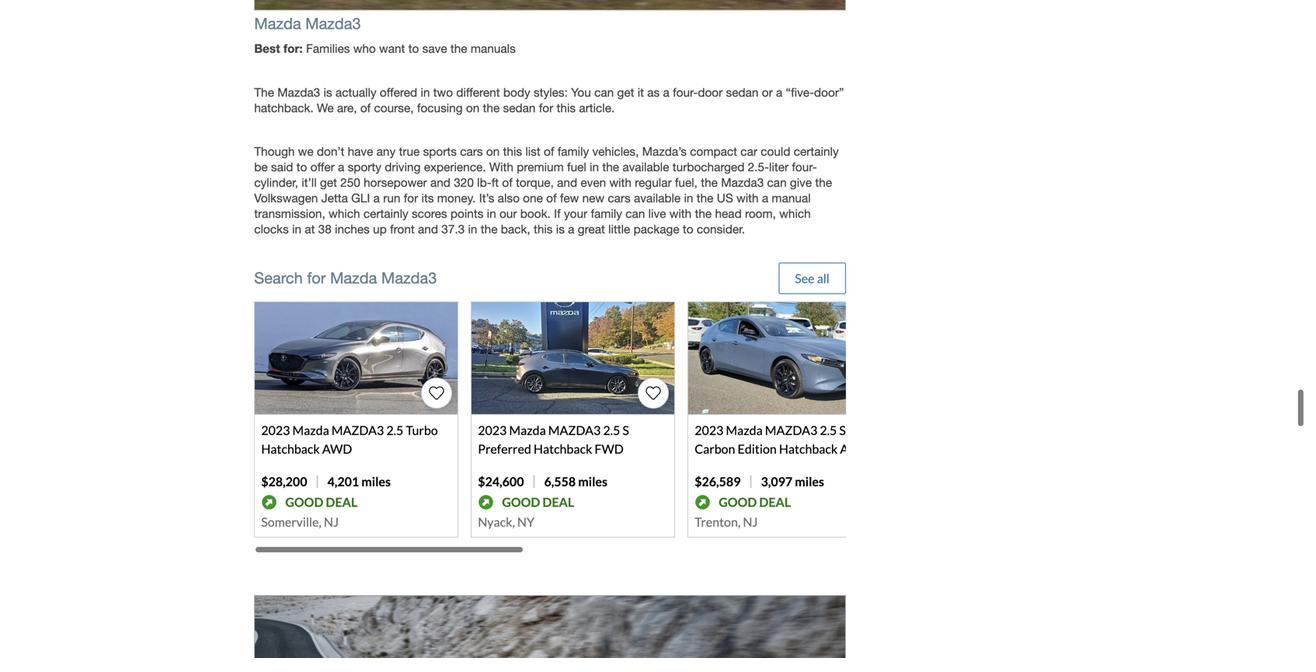 Task type: vqa. For each thing, say whether or not it's contained in the screenshot.
8:30 for Tue
no



Task type: locate. For each thing, give the bounding box(es) containing it.
miles right 6,558
[[578, 474, 608, 489]]

0 horizontal spatial deal
[[326, 495, 358, 510]]

transmission,
[[254, 207, 325, 221]]

2 hatchback from the left
[[534, 442, 592, 457]]

get inside "the mazda3 is actually offered in two different body styles: you can get it as a four-door sedan or a "five-door" hatchback. we are, of course, focusing on the sedan for this article."
[[617, 85, 634, 99]]

1 horizontal spatial good
[[502, 495, 540, 510]]

a right or
[[776, 85, 783, 99]]

car
[[741, 145, 758, 159]]

families
[[306, 42, 350, 56]]

this inside "the mazda3 is actually offered in two different body styles: you can get it as a four-door sedan or a "five-door" hatchback. we are, of course, focusing on the sedan for this article."
[[557, 101, 576, 115]]

3 mazda3 from the left
[[765, 423, 818, 438]]

1 vertical spatial this
[[503, 145, 522, 159]]

1 vertical spatial can
[[767, 176, 787, 190]]

2.5 up fwd
[[603, 423, 620, 438]]

and up the its
[[430, 176, 451, 190]]

0 horizontal spatial hatchback
[[261, 442, 320, 457]]

2 nj from the left
[[743, 515, 758, 530]]

deal down 6,558
[[543, 495, 574, 510]]

0 horizontal spatial can
[[595, 85, 614, 99]]

1 horizontal spatial good deal
[[502, 495, 574, 510]]

on
[[466, 101, 480, 115], [486, 145, 500, 159]]

2 horizontal spatial good
[[719, 495, 757, 510]]

1 horizontal spatial mazda3
[[548, 423, 601, 438]]

different
[[456, 85, 500, 99]]

1 miles from the left
[[362, 474, 391, 489]]

2 horizontal spatial miles
[[795, 474, 824, 489]]

0 vertical spatial for
[[539, 101, 553, 115]]

good deal for 4,201
[[285, 495, 358, 510]]

offer
[[311, 160, 335, 174]]

1 vertical spatial is
[[556, 222, 565, 236]]

3,097 miles
[[761, 474, 824, 489]]

1 horizontal spatial get
[[617, 85, 634, 99]]

horsepower
[[364, 176, 427, 190]]

0 vertical spatial on
[[466, 101, 480, 115]]

2 awd from the left
[[840, 442, 870, 457]]

is down if
[[556, 222, 565, 236]]

turbocharged
[[673, 160, 745, 174]]

family
[[558, 145, 589, 159], [591, 207, 622, 221]]

2.5 for 2023 mazda mazda3 2.5 s preferred hatchback fwd
[[603, 423, 620, 438]]

2 miles from the left
[[578, 474, 608, 489]]

with
[[489, 160, 514, 174]]

2023 inside '2023 mazda mazda3 2.5 turbo hatchback awd'
[[261, 423, 290, 438]]

this
[[557, 101, 576, 115], [503, 145, 522, 159], [534, 222, 553, 236]]

0 vertical spatial to
[[408, 42, 419, 56]]

ny
[[517, 515, 535, 530]]

2 vertical spatial for
[[307, 269, 326, 287]]

2.5 inside 2023 mazda mazda3 2.5 s preferred hatchback fwd
[[603, 423, 620, 438]]

mazda up preferred
[[509, 423, 546, 438]]

mazda3 inside 2023 mazda mazda3 2.5 s preferred hatchback fwd
[[548, 423, 601, 438]]

a up 250
[[338, 160, 344, 174]]

though we don't have any true sports cars on this list of family vehicles, mazda's compact car could certainly be said to offer a sporty driving experience. with premium fuel in the available turbocharged 2.5-liter four- cylinder, it'll get 250 horsepower and 320 lb-ft of torque, and even with regular fuel, the mazda3 can give the volkswagen jetta gli a run for its money. it's also one of few new cars available in the us with a manual transmission, which certainly scores points in our book. if your family can live with the head room, which clocks in at 38 inches up front and 37.3 in the back, this is a great little package to consider.
[[254, 145, 839, 236]]

on up "with"
[[486, 145, 500, 159]]

0 horizontal spatial 2.5
[[386, 423, 404, 438]]

2 horizontal spatial 2023
[[695, 423, 724, 438]]

certainly down run
[[364, 207, 408, 221]]

mazda3 up hatchback.
[[278, 85, 320, 99]]

four-
[[673, 85, 698, 99], [792, 160, 817, 174]]

door
[[698, 85, 723, 99]]

0 vertical spatial four-
[[673, 85, 698, 99]]

get inside though we don't have any true sports cars on this list of family vehicles, mazda's compact car could certainly be said to offer a sporty driving experience. with premium fuel in the available turbocharged 2.5-liter four- cylinder, it'll get 250 horsepower and 320 lb-ft of torque, and even with regular fuel, the mazda3 can give the volkswagen jetta gli a run for its money. it's also one of few new cars available in the us with a manual transmission, which certainly scores points in our book. if your family can live with the head room, which clocks in at 38 inches up front and 37.3 in the back, this is a great little package to consider.
[[320, 176, 337, 190]]

2023 for 2023 mazda mazda3 2.5 s carbon edition hatchback awd
[[695, 423, 724, 438]]

a left run
[[373, 191, 380, 205]]

2023 for 2023 mazda mazda3 2.5 turbo hatchback awd
[[261, 423, 290, 438]]

1 horizontal spatial sedan
[[726, 85, 759, 99]]

2 horizontal spatial hatchback
[[779, 442, 838, 457]]

which up inches
[[329, 207, 360, 221]]

1 vertical spatial get
[[320, 176, 337, 190]]

2023 up preferred
[[478, 423, 507, 438]]

the down turbocharged
[[701, 176, 718, 190]]

mazda up edition on the right of the page
[[726, 423, 763, 438]]

nj for trenton, nj
[[743, 515, 758, 530]]

vehicles,
[[592, 145, 639, 159]]

2023 up $28,200
[[261, 423, 290, 438]]

3 miles from the left
[[795, 474, 824, 489]]

for:
[[284, 41, 303, 56]]

four- up give
[[792, 160, 817, 174]]

2023
[[261, 423, 290, 438], [478, 423, 507, 438], [695, 423, 724, 438]]

mazda3 inside 2023 mazda mazda3 2.5 s carbon edition hatchback awd
[[765, 423, 818, 438]]

good up "ny"
[[502, 495, 540, 510]]

the down different
[[483, 101, 500, 115]]

1 horizontal spatial deal
[[543, 495, 574, 510]]

can up article.
[[595, 85, 614, 99]]

good for $26,589
[[719, 495, 757, 510]]

0 horizontal spatial on
[[466, 101, 480, 115]]

inches
[[335, 222, 370, 236]]

1 horizontal spatial on
[[486, 145, 500, 159]]

new
[[582, 191, 605, 205]]

in left two at the top of page
[[421, 85, 430, 99]]

deal for 6,558 miles
[[543, 495, 574, 510]]

0 horizontal spatial miles
[[362, 474, 391, 489]]

family up little
[[591, 207, 622, 221]]

2023 mazda mazda3 2.5 s carbon edition hatchback awd
[[695, 423, 870, 457]]

who
[[353, 42, 376, 56]]

1 horizontal spatial with
[[670, 207, 692, 221]]

good deal up somerville, nj
[[285, 495, 358, 510]]

1 mazda3 from the left
[[332, 423, 384, 438]]

2 horizontal spatial for
[[539, 101, 553, 115]]

$24,600
[[478, 474, 524, 489]]

1 horizontal spatial miles
[[578, 474, 608, 489]]

sedan left or
[[726, 85, 759, 99]]

mazda3 up fwd
[[548, 423, 601, 438]]

live
[[649, 207, 666, 221]]

hatchback up $28,200
[[261, 442, 320, 457]]

2 2.5 from the left
[[603, 423, 620, 438]]

can
[[595, 85, 614, 99], [767, 176, 787, 190], [626, 207, 645, 221]]

2.5 for 2023 mazda mazda3 2.5 s carbon edition hatchback awd
[[820, 423, 837, 438]]

1 deal from the left
[[326, 495, 358, 510]]

can left "live"
[[626, 207, 645, 221]]

a right as
[[663, 85, 670, 99]]

3 good from the left
[[719, 495, 757, 510]]

3 deal from the left
[[759, 495, 791, 510]]

1 horizontal spatial 2023
[[478, 423, 507, 438]]

to left save
[[408, 42, 419, 56]]

1 horizontal spatial cars
[[608, 191, 631, 205]]

awd inside '2023 mazda mazda3 2.5 turbo hatchback awd'
[[322, 442, 352, 457]]

mazda3
[[305, 14, 361, 33], [278, 85, 320, 99], [721, 176, 764, 190], [381, 269, 437, 287]]

2 deal from the left
[[543, 495, 574, 510]]

2023 up carbon
[[695, 423, 724, 438]]

0 horizontal spatial 2023
[[261, 423, 290, 438]]

the right save
[[451, 42, 467, 56]]

good for $24,600
[[502, 495, 540, 510]]

1 vertical spatial four-
[[792, 160, 817, 174]]

1 vertical spatial sedan
[[503, 101, 536, 115]]

2.5 inside 2023 mazda mazda3 2.5 s carbon edition hatchback awd
[[820, 423, 837, 438]]

mazda inside 2023 mazda mazda3 2.5 s carbon edition hatchback awd
[[726, 423, 763, 438]]

1 s from the left
[[623, 423, 629, 438]]

cars up experience.
[[460, 145, 483, 159]]

0 vertical spatial is
[[324, 85, 332, 99]]

2 horizontal spatial deal
[[759, 495, 791, 510]]

2 horizontal spatial this
[[557, 101, 576, 115]]

2 good deal from the left
[[502, 495, 574, 510]]

mazda
[[254, 14, 301, 33], [330, 269, 377, 287], [292, 423, 329, 438], [509, 423, 546, 438], [726, 423, 763, 438]]

s inside 2023 mazda mazda3 2.5 s carbon edition hatchback awd
[[839, 423, 846, 438]]

0 vertical spatial get
[[617, 85, 634, 99]]

good deal
[[285, 495, 358, 510], [502, 495, 574, 510], [719, 495, 791, 510]]

1 good from the left
[[285, 495, 323, 510]]

2 horizontal spatial with
[[737, 191, 759, 205]]

2 good from the left
[[502, 495, 540, 510]]

mazda for 2023 mazda mazda3 2.5 turbo hatchback awd
[[292, 423, 329, 438]]

2 horizontal spatial can
[[767, 176, 787, 190]]

0 vertical spatial with
[[610, 176, 632, 190]]

0 horizontal spatial cars
[[460, 145, 483, 159]]

certainly up give
[[794, 145, 839, 159]]

deal for 4,201 miles
[[326, 495, 358, 510]]

want
[[379, 42, 405, 56]]

mazda3 for edition
[[765, 423, 818, 438]]

0 horizontal spatial good deal
[[285, 495, 358, 510]]

miles right 3,097
[[795, 474, 824, 489]]

1 2023 from the left
[[261, 423, 290, 438]]

four- right as
[[673, 85, 698, 99]]

with up room,
[[737, 191, 759, 205]]

1 horizontal spatial is
[[556, 222, 565, 236]]

0 horizontal spatial for
[[307, 269, 326, 287]]

true
[[399, 145, 420, 159]]

1 awd from the left
[[322, 442, 352, 457]]

0 horizontal spatial to
[[297, 160, 307, 174]]

2.5 inside '2023 mazda mazda3 2.5 turbo hatchback awd'
[[386, 423, 404, 438]]

for down styles:
[[539, 101, 553, 115]]

hatchback
[[261, 442, 320, 457], [534, 442, 592, 457], [779, 442, 838, 457]]

1 vertical spatial family
[[591, 207, 622, 221]]

the inside best for: families who want to save the manuals
[[451, 42, 467, 56]]

your
[[564, 207, 588, 221]]

0 horizontal spatial s
[[623, 423, 629, 438]]

0 horizontal spatial family
[[558, 145, 589, 159]]

can down liter on the top
[[767, 176, 787, 190]]

1 vertical spatial certainly
[[364, 207, 408, 221]]

this down book. on the left of page
[[534, 222, 553, 236]]

2023 mazda mazda3 2.5 turbo hatchback awd image
[[255, 302, 458, 414]]

ft
[[492, 176, 499, 190]]

of down actually
[[360, 101, 371, 115]]

0 horizontal spatial is
[[324, 85, 332, 99]]

family up fuel
[[558, 145, 589, 159]]

our
[[500, 207, 517, 221]]

2.5-
[[748, 160, 769, 174]]

1 horizontal spatial awd
[[840, 442, 870, 457]]

2023 mazda mazda3 2.5 s preferred hatchback fwd
[[478, 423, 629, 457]]

head
[[715, 207, 742, 221]]

is up we
[[324, 85, 332, 99]]

1 nj from the left
[[324, 515, 339, 530]]

6,558 miles
[[544, 474, 608, 489]]

2 mazda3 from the left
[[548, 423, 601, 438]]

1 horizontal spatial which
[[780, 207, 811, 221]]

1 vertical spatial with
[[737, 191, 759, 205]]

deal for 3,097 miles
[[759, 495, 791, 510]]

1 horizontal spatial for
[[404, 191, 418, 205]]

2.5 up the "3,097 miles"
[[820, 423, 837, 438]]

in down points in the top left of the page
[[468, 222, 477, 236]]

door"
[[814, 85, 844, 99]]

0 horizontal spatial mazda3
[[332, 423, 384, 438]]

this down you
[[557, 101, 576, 115]]

0 horizontal spatial four-
[[673, 85, 698, 99]]

1 horizontal spatial to
[[408, 42, 419, 56]]

fuel
[[567, 160, 587, 174]]

mazda3 up edition on the right of the page
[[765, 423, 818, 438]]

which down manual
[[780, 207, 811, 221]]

available
[[623, 160, 669, 174], [634, 191, 681, 205]]

get down offer
[[320, 176, 337, 190]]

best
[[254, 41, 280, 56]]

3 good deal from the left
[[719, 495, 791, 510]]

nj right trenton,
[[743, 515, 758, 530]]

2 vertical spatial can
[[626, 207, 645, 221]]

awd inside 2023 mazda mazda3 2.5 s carbon edition hatchback awd
[[840, 442, 870, 457]]

0 horizontal spatial good
[[285, 495, 323, 510]]

see
[[795, 271, 815, 286]]

of
[[360, 101, 371, 115], [544, 145, 554, 159], [502, 176, 513, 190], [546, 191, 557, 205]]

1 vertical spatial for
[[404, 191, 418, 205]]

in
[[421, 85, 430, 99], [590, 160, 599, 174], [684, 191, 693, 205], [487, 207, 496, 221], [292, 222, 301, 236], [468, 222, 477, 236]]

1 horizontal spatial hatchback
[[534, 442, 592, 457]]

good deal up "ny"
[[502, 495, 574, 510]]

is inside "the mazda3 is actually offered in two different body styles: you can get it as a four-door sedan or a "five-door" hatchback. we are, of course, focusing on the sedan for this article."
[[324, 85, 332, 99]]

can inside "the mazda3 is actually offered in two different body styles: you can get it as a four-door sedan or a "five-door" hatchback. we are, of course, focusing on the sedan for this article."
[[595, 85, 614, 99]]

mazda inside 2023 mazda mazda3 2.5 s preferred hatchback fwd
[[509, 423, 546, 438]]

this up "with"
[[503, 145, 522, 159]]

book.
[[520, 207, 551, 221]]

don't
[[317, 145, 344, 159]]

$28,200
[[261, 474, 307, 489]]

good up trenton, nj
[[719, 495, 757, 510]]

2.5 for 2023 mazda mazda3 2.5 turbo hatchback awd
[[386, 423, 404, 438]]

0 horizontal spatial nj
[[324, 515, 339, 530]]

mazda down inches
[[330, 269, 377, 287]]

2 horizontal spatial mazda3
[[765, 423, 818, 438]]

to inside best for: families who want to save the manuals
[[408, 42, 419, 56]]

get
[[617, 85, 634, 99], [320, 176, 337, 190]]

and
[[430, 176, 451, 190], [557, 176, 577, 190], [418, 222, 438, 236]]

trenton, nj
[[695, 515, 758, 530]]

1 hatchback from the left
[[261, 442, 320, 457]]

for inside "the mazda3 is actually offered in two different body styles: you can get it as a four-door sedan or a "five-door" hatchback. we are, of course, focusing on the sedan for this article."
[[539, 101, 553, 115]]

2 horizontal spatial good deal
[[719, 495, 791, 510]]

1 good deal from the left
[[285, 495, 358, 510]]

course,
[[374, 101, 414, 115]]

mazda up $28,200
[[292, 423, 329, 438]]

mazda3 up families
[[305, 14, 361, 33]]

to right package
[[683, 222, 694, 236]]

hatchback up the "3,097 miles"
[[779, 442, 838, 457]]

s inside 2023 mazda mazda3 2.5 s preferred hatchback fwd
[[623, 423, 629, 438]]

a
[[663, 85, 670, 99], [776, 85, 783, 99], [338, 160, 344, 174], [373, 191, 380, 205], [762, 191, 769, 205], [568, 222, 575, 236]]

1 horizontal spatial this
[[534, 222, 553, 236]]

mazda for 2023 mazda mazda3 2.5 s preferred hatchback fwd
[[509, 423, 546, 438]]

2.5 left turbo at left bottom
[[386, 423, 404, 438]]

nj
[[324, 515, 339, 530], [743, 515, 758, 530]]

mazda3 inside '2023 mazda mazda3 2.5 turbo hatchback awd'
[[332, 423, 384, 438]]

0 horizontal spatial which
[[329, 207, 360, 221]]

available up "regular"
[[623, 160, 669, 174]]

2023 inside 2023 mazda mazda3 2.5 s preferred hatchback fwd
[[478, 423, 507, 438]]

0 vertical spatial family
[[558, 145, 589, 159]]

two
[[433, 85, 453, 99]]

deal down 3,097
[[759, 495, 791, 510]]

2 2023 from the left
[[478, 423, 507, 438]]

in down fuel,
[[684, 191, 693, 205]]

experience.
[[424, 160, 486, 174]]

available up "live"
[[634, 191, 681, 205]]

"five-
[[786, 85, 814, 99]]

0 horizontal spatial certainly
[[364, 207, 408, 221]]

save
[[422, 42, 447, 56]]

1 horizontal spatial 2.5
[[603, 423, 620, 438]]

sedan down body
[[503, 101, 536, 115]]

3 2.5 from the left
[[820, 423, 837, 438]]

2023 inside 2023 mazda mazda3 2.5 s carbon edition hatchback awd
[[695, 423, 724, 438]]

the left 'us'
[[697, 191, 714, 205]]

2 horizontal spatial 2.5
[[820, 423, 837, 438]]

mazda mazda3
[[254, 14, 361, 33]]

gli
[[351, 191, 370, 205]]

cars right new
[[608, 191, 631, 205]]

of right ft
[[502, 176, 513, 190]]

2 vertical spatial to
[[683, 222, 694, 236]]

3 2023 from the left
[[695, 423, 724, 438]]

mazda3 down 2.5-
[[721, 176, 764, 190]]

of inside "the mazda3 is actually offered in two different body styles: you can get it as a four-door sedan or a "five-door" hatchback. we are, of course, focusing on the sedan for this article."
[[360, 101, 371, 115]]

for inside though we don't have any true sports cars on this list of family vehicles, mazda's compact car could certainly be said to offer a sporty driving experience. with premium fuel in the available turbocharged 2.5-liter four- cylinder, it'll get 250 horsepower and 320 lb-ft of torque, and even with regular fuel, the mazda3 can give the volkswagen jetta gli a run for its money. it's also one of few new cars available in the us with a manual transmission, which certainly scores points in our book. if your family can live with the head room, which clocks in at 38 inches up front and 37.3 in the back, this is a great little package to consider.
[[404, 191, 418, 205]]

good up somerville, nj
[[285, 495, 323, 510]]

1 horizontal spatial s
[[839, 423, 846, 438]]

have
[[348, 145, 373, 159]]

0 horizontal spatial awd
[[322, 442, 352, 457]]

for
[[539, 101, 553, 115], [404, 191, 418, 205], [307, 269, 326, 287]]

to down we
[[297, 160, 307, 174]]

0 horizontal spatial with
[[610, 176, 632, 190]]

1 horizontal spatial certainly
[[794, 145, 839, 159]]

good deal down 3,097
[[719, 495, 791, 510]]

for left the its
[[404, 191, 418, 205]]

the inside "the mazda3 is actually offered in two different body styles: you can get it as a four-door sedan or a "five-door" hatchback. we are, of course, focusing on the sedan for this article."
[[483, 101, 500, 115]]

2 s from the left
[[839, 423, 846, 438]]

0 vertical spatial can
[[595, 85, 614, 99]]

on down different
[[466, 101, 480, 115]]

with right even
[[610, 176, 632, 190]]

2023 for 2023 mazda mazda3 2.5 s preferred hatchback fwd
[[478, 423, 507, 438]]

1 horizontal spatial nj
[[743, 515, 758, 530]]

1 vertical spatial on
[[486, 145, 500, 159]]

0 horizontal spatial sedan
[[503, 101, 536, 115]]

hatchback up 6,558
[[534, 442, 592, 457]]

cars
[[460, 145, 483, 159], [608, 191, 631, 205]]

or
[[762, 85, 773, 99]]

3 hatchback from the left
[[779, 442, 838, 457]]

for right "search"
[[307, 269, 326, 287]]

0 vertical spatial this
[[557, 101, 576, 115]]

0 horizontal spatial this
[[503, 145, 522, 159]]

deal down 4,201
[[326, 495, 358, 510]]

1 2.5 from the left
[[386, 423, 404, 438]]

four- inside though we don't have any true sports cars on this list of family vehicles, mazda's compact car could certainly be said to offer a sporty driving experience. with premium fuel in the available turbocharged 2.5-liter four- cylinder, it'll get 250 horsepower and 320 lb-ft of torque, and even with regular fuel, the mazda3 can give the volkswagen jetta gli a run for its money. it's also one of few new cars available in the us with a manual transmission, which certainly scores points in our book. if your family can live with the head room, which clocks in at 38 inches up front and 37.3 in the back, this is a great little package to consider.
[[792, 160, 817, 174]]

250
[[340, 176, 360, 190]]

get left 'it'
[[617, 85, 634, 99]]

1 vertical spatial cars
[[608, 191, 631, 205]]

mazda inside '2023 mazda mazda3 2.5 turbo hatchback awd'
[[292, 423, 329, 438]]

nj right somerville,
[[324, 515, 339, 530]]

0 horizontal spatial get
[[320, 176, 337, 190]]

with right "live"
[[670, 207, 692, 221]]

we
[[298, 145, 314, 159]]

2023 mazda mazda3 2.5 s carbon edition hatchback awd image
[[689, 302, 891, 414]]

is inside though we don't have any true sports cars on this list of family vehicles, mazda's compact car could certainly be said to offer a sporty driving experience. with premium fuel in the available turbocharged 2.5-liter four- cylinder, it'll get 250 horsepower and 320 lb-ft of torque, and even with regular fuel, the mazda3 can give the volkswagen jetta gli a run for its money. it's also one of few new cars available in the us with a manual transmission, which certainly scores points in our book. if your family can live with the head room, which clocks in at 38 inches up front and 37.3 in the back, this is a great little package to consider.
[[556, 222, 565, 236]]

as
[[648, 85, 660, 99]]

to
[[408, 42, 419, 56], [297, 160, 307, 174], [683, 222, 694, 236]]

miles right 4,201
[[362, 474, 391, 489]]

the up consider.
[[695, 207, 712, 221]]

mazda3 up 4,201 miles
[[332, 423, 384, 438]]

1 vertical spatial to
[[297, 160, 307, 174]]

mazda mazda3 sedan image
[[254, 0, 846, 11]]

1 horizontal spatial four-
[[792, 160, 817, 174]]



Task type: describe. For each thing, give the bounding box(es) containing it.
cylinder,
[[254, 176, 298, 190]]

1 which from the left
[[329, 207, 360, 221]]

$26,589
[[695, 474, 741, 489]]

0 vertical spatial available
[[623, 160, 669, 174]]

clocks
[[254, 222, 289, 236]]

front
[[390, 222, 415, 236]]

said
[[271, 160, 293, 174]]

it'll
[[302, 176, 317, 190]]

s for hatchback
[[839, 423, 846, 438]]

torque,
[[516, 176, 554, 190]]

2 horizontal spatial to
[[683, 222, 694, 236]]

four- inside "the mazda3 is actually offered in two different body styles: you can get it as a four-door sedan or a "five-door" hatchback. we are, of course, focusing on the sedan for this article."
[[673, 85, 698, 99]]

mazda3 for hatchback
[[548, 423, 601, 438]]

38
[[318, 222, 332, 236]]

a down "your"
[[568, 222, 575, 236]]

the mazda3 is actually offered in two different body styles: you can get it as a four-door sedan or a "five-door" hatchback. we are, of course, focusing on the sedan for this article.
[[254, 85, 844, 115]]

on inside though we don't have any true sports cars on this list of family vehicles, mazda's compact car could certainly be said to offer a sporty driving experience. with premium fuel in the available turbocharged 2.5-liter four- cylinder, it'll get 250 horsepower and 320 lb-ft of torque, and even with regular fuel, the mazda3 can give the volkswagen jetta gli a run for its money. it's also one of few new cars available in the us with a manual transmission, which certainly scores points in our book. if your family can live with the head room, which clocks in at 38 inches up front and 37.3 in the back, this is a great little package to consider.
[[486, 145, 500, 159]]

premium
[[517, 160, 564, 174]]

few
[[560, 191, 579, 205]]

all
[[817, 271, 830, 286]]

miles for 4,201 miles
[[362, 474, 391, 489]]

us
[[717, 191, 733, 205]]

scores
[[412, 207, 447, 221]]

mazda3 down front
[[381, 269, 437, 287]]

1 horizontal spatial can
[[626, 207, 645, 221]]

preferred
[[478, 442, 531, 457]]

in up even
[[590, 160, 599, 174]]

volkswagen
[[254, 191, 318, 205]]

2023 mazda mazda3 2.5 s preferred hatchback fwd image
[[472, 302, 675, 414]]

even
[[581, 176, 606, 190]]

1 vertical spatial available
[[634, 191, 681, 205]]

focusing
[[417, 101, 463, 115]]

mazda3 for awd
[[332, 423, 384, 438]]

of up if
[[546, 191, 557, 205]]

up
[[373, 222, 387, 236]]

body
[[503, 85, 530, 99]]

manual
[[772, 191, 811, 205]]

somerville,
[[261, 515, 322, 530]]

good for $28,200
[[285, 495, 323, 510]]

compact
[[690, 145, 737, 159]]

search for mazda mazda3
[[254, 269, 437, 287]]

a up room,
[[762, 191, 769, 205]]

could
[[761, 145, 791, 159]]

liter
[[769, 160, 789, 174]]

2 vertical spatial this
[[534, 222, 553, 236]]

37.3
[[442, 222, 465, 236]]

though
[[254, 145, 295, 159]]

hatchback inside '2023 mazda mazda3 2.5 turbo hatchback awd'
[[261, 442, 320, 457]]

back,
[[501, 222, 530, 236]]

fwd
[[595, 442, 624, 457]]

little
[[609, 222, 630, 236]]

regular
[[635, 176, 672, 190]]

2 which from the left
[[780, 207, 811, 221]]

2 vertical spatial with
[[670, 207, 692, 221]]

list
[[526, 145, 541, 159]]

on inside "the mazda3 is actually offered in two different body styles: you can get it as a four-door sedan or a "five-door" hatchback. we are, of course, focusing on the sedan for this article."
[[466, 101, 480, 115]]

turbo
[[406, 423, 438, 438]]

run
[[383, 191, 401, 205]]

0 vertical spatial sedan
[[726, 85, 759, 99]]

mazda3 inside though we don't have any true sports cars on this list of family vehicles, mazda's compact car could certainly be said to offer a sporty driving experience. with premium fuel in the available turbocharged 2.5-liter four- cylinder, it'll get 250 horsepower and 320 lb-ft of torque, and even with regular fuel, the mazda3 can give the volkswagen jetta gli a run for its money. it's also one of few new cars available in the us with a manual transmission, which certainly scores points in our book. if your family can live with the head room, which clocks in at 38 inches up front and 37.3 in the back, this is a great little package to consider.
[[721, 176, 764, 190]]

best for: families who want to save the manuals
[[254, 41, 516, 56]]

sports
[[423, 145, 457, 159]]

be
[[254, 160, 268, 174]]

s for fwd
[[623, 423, 629, 438]]

of right list
[[544, 145, 554, 159]]

good deal for 6,558
[[502, 495, 574, 510]]

great
[[578, 222, 605, 236]]

in left the at
[[292, 222, 301, 236]]

money.
[[437, 191, 476, 205]]

0 vertical spatial certainly
[[794, 145, 839, 159]]

the down vehicles,
[[602, 160, 619, 174]]

points
[[451, 207, 484, 221]]

4,201
[[328, 474, 359, 489]]

mazda3 inside "the mazda3 is actually offered in two different body styles: you can get it as a four-door sedan or a "five-door" hatchback. we are, of course, focusing on the sedan for this article."
[[278, 85, 320, 99]]

carbon
[[695, 442, 735, 457]]

2024 mercedes-benz e-class image
[[254, 595, 846, 658]]

hatchback inside 2023 mazda mazda3 2.5 s carbon edition hatchback awd
[[779, 442, 838, 457]]

mazda's
[[642, 145, 687, 159]]

jetta
[[321, 191, 348, 205]]

good deal for 3,097
[[719, 495, 791, 510]]

article.
[[579, 101, 615, 115]]

and up "few"
[[557, 176, 577, 190]]

search
[[254, 269, 303, 287]]

miles for 6,558 miles
[[578, 474, 608, 489]]

also
[[498, 191, 520, 205]]

manuals
[[471, 42, 516, 56]]

at
[[305, 222, 315, 236]]

nj for somerville, nj
[[324, 515, 339, 530]]

in inside "the mazda3 is actually offered in two different body styles: you can get it as a four-door sedan or a "five-door" hatchback. we are, of course, focusing on the sedan for this article."
[[421, 85, 430, 99]]

miles for 3,097 miles
[[795, 474, 824, 489]]

edition
[[738, 442, 777, 457]]

any
[[377, 145, 396, 159]]

6,558
[[544, 474, 576, 489]]

and down scores
[[418, 222, 438, 236]]

fuel,
[[675, 176, 698, 190]]

nyack, ny
[[478, 515, 535, 530]]

the left "back," on the top of page
[[481, 222, 498, 236]]

are,
[[337, 101, 357, 115]]

320
[[454, 176, 474, 190]]

trenton,
[[695, 515, 741, 530]]

it
[[638, 85, 644, 99]]

offered
[[380, 85, 417, 99]]

see all
[[795, 271, 830, 286]]

consider.
[[697, 222, 745, 236]]

0 vertical spatial cars
[[460, 145, 483, 159]]

somerville, nj
[[261, 515, 339, 530]]

mazda for 2023 mazda mazda3 2.5 s carbon edition hatchback awd
[[726, 423, 763, 438]]

actually
[[336, 85, 377, 99]]

one
[[523, 191, 543, 205]]

3,097
[[761, 474, 793, 489]]

give
[[790, 176, 812, 190]]

see all link
[[779, 262, 846, 294]]

lb-
[[477, 176, 492, 190]]

room,
[[745, 207, 776, 221]]

1 horizontal spatial family
[[591, 207, 622, 221]]

mazda up best
[[254, 14, 301, 33]]

hatchback inside 2023 mazda mazda3 2.5 s preferred hatchback fwd
[[534, 442, 592, 457]]

driving
[[385, 160, 421, 174]]

the right give
[[815, 176, 832, 190]]

in down it's
[[487, 207, 496, 221]]



